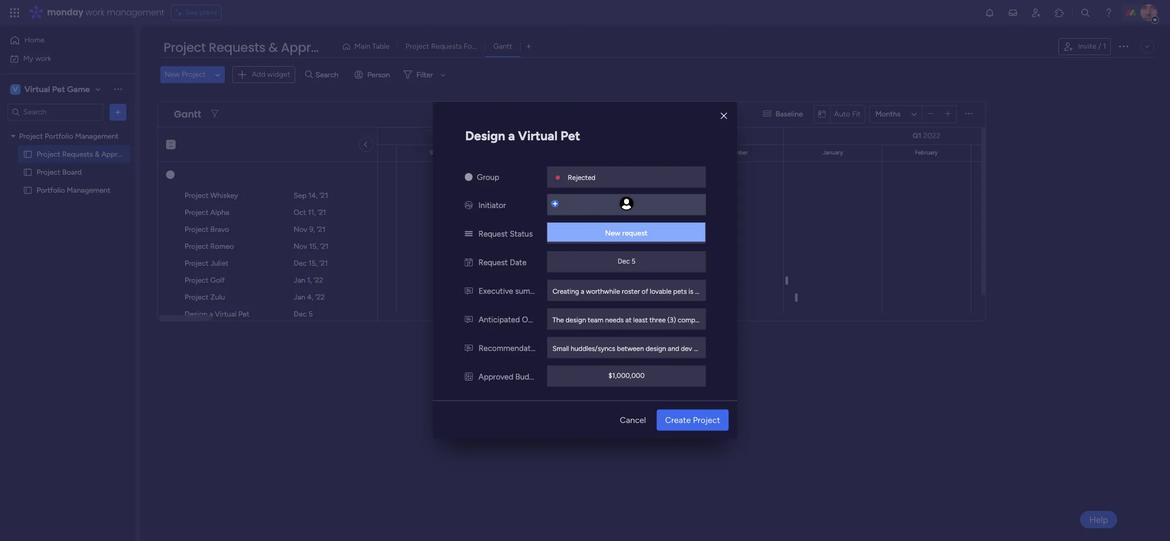 Task type: vqa. For each thing, say whether or not it's contained in the screenshot.
Revenue to the bottom
no



Task type: describe. For each thing, give the bounding box(es) containing it.
apps image
[[1055, 7, 1066, 18]]

december
[[722, 149, 749, 156]]

creating a worthwhile roster of lovable pets is crucial to virtual pet game's success
[[553, 287, 809, 295]]

1 vertical spatial management
[[67, 186, 110, 195]]

see
[[185, 8, 198, 17]]

design a virtual pet dialog
[[433, 102, 846, 439]]

1 vertical spatial design a virtual pet
[[185, 310, 250, 319]]

new for new project
[[165, 70, 180, 79]]

widget
[[267, 70, 290, 79]]

v2 minus image
[[929, 110, 934, 118]]

create
[[666, 415, 691, 425]]

project portfolio management
[[19, 132, 119, 141]]

my work button
[[6, 50, 114, 67]]

project requests form button
[[398, 38, 486, 55]]

more dots image
[[966, 110, 974, 118]]

0 horizontal spatial design
[[185, 310, 208, 319]]

initiator
[[479, 200, 506, 210]]

project up project zulu
[[185, 276, 209, 285]]

the design team needs at least three (3) complete pet designs to begin work with the dev team
[[553, 316, 846, 324]]

v2 today image
[[819, 110, 826, 118]]

gantt inside button
[[494, 42, 513, 51]]

new for new request
[[605, 228, 621, 237]]

2 vertical spatial to
[[715, 344, 722, 352]]

$1,000,000
[[609, 371, 645, 379]]

see plans button
[[171, 5, 222, 21]]

Project Requests & Approvals field
[[161, 39, 344, 57]]

14,
[[309, 191, 318, 200]]

& inside project requests & approvals field
[[269, 39, 278, 56]]

11,
[[308, 208, 316, 217]]

oct
[[294, 208, 306, 217]]

v2 long text column image
[[465, 315, 473, 324]]

4,
[[307, 293, 314, 302]]

0 horizontal spatial a
[[209, 310, 213, 319]]

design a virtual pet inside dialog
[[466, 128, 581, 143]]

v2 collapse up image
[[166, 143, 176, 150]]

auto fit button
[[830, 106, 866, 123]]

invite
[[1079, 42, 1097, 51]]

invite / 1 button
[[1059, 38, 1112, 55]]

table
[[372, 42, 390, 51]]

1 team from the left
[[588, 316, 604, 324]]

pets
[[674, 287, 687, 295]]

project alpha
[[185, 208, 229, 217]]

request date
[[479, 258, 527, 267]]

nov for nov 15, '21
[[294, 242, 308, 251]]

sep 14, '21
[[294, 191, 328, 200]]

'21 for dec 15, '21
[[320, 259, 328, 268]]

'22 for jan 1, '22
[[314, 276, 324, 285]]

request status
[[479, 229, 533, 238]]

filter
[[417, 70, 433, 79]]

three
[[650, 316, 666, 324]]

cancel
[[620, 415, 647, 425]]

work for my
[[35, 54, 51, 63]]

approvals inside field
[[281, 39, 344, 56]]

requests for project requests form button on the left top of page
[[431, 42, 462, 51]]

q1
[[913, 131, 922, 140]]

1 horizontal spatial design
[[646, 344, 667, 352]]

add
[[252, 70, 266, 79]]

project right caret down icon
[[19, 132, 43, 141]]

work inside 'design a virtual pet' dialog
[[774, 316, 789, 324]]

v2 search image
[[305, 69, 313, 81]]

project bravo
[[185, 225, 229, 234]]

workspace selection element
[[10, 83, 91, 96]]

list box containing project portfolio management
[[0, 125, 135, 342]]

executive
[[479, 286, 514, 296]]

invite members image
[[1032, 7, 1042, 18]]

nov 15, '21
[[294, 242, 329, 251]]

oct 11, '21
[[294, 208, 326, 217]]

alpha
[[210, 208, 229, 217]]

request for request status
[[479, 229, 508, 238]]

v2 sun image
[[465, 172, 473, 182]]

project up project juliet
[[185, 242, 209, 251]]

jan for jan 4, '22
[[294, 293, 306, 302]]

plans
[[200, 8, 217, 17]]

home button
[[6, 32, 114, 49]]

1 vertical spatial &
[[95, 150, 100, 159]]

monday work management
[[47, 6, 164, 19]]

0 vertical spatial dev
[[818, 316, 829, 324]]

(3)
[[668, 316, 677, 324]]

dapulse numbers column image
[[465, 372, 473, 381]]

invite / 1
[[1079, 42, 1107, 51]]

summary
[[516, 286, 548, 296]]

request
[[623, 228, 648, 237]]

and
[[668, 344, 680, 352]]

create project
[[666, 415, 721, 425]]

create project button
[[657, 409, 729, 431]]

lovable
[[650, 287, 672, 295]]

my
[[23, 54, 33, 63]]

v2 funnel image
[[211, 110, 218, 118]]

project juliet
[[185, 259, 229, 268]]

project whiskey
[[185, 191, 238, 200]]

v2 long text column image for recommendation
[[465, 343, 473, 353]]

dec 5 inside 'design a virtual pet' dialog
[[618, 257, 636, 265]]

zulu
[[210, 293, 225, 302]]

v2 long text column image for executive summary
[[465, 286, 473, 296]]

2022
[[924, 131, 941, 140]]

notifications image
[[985, 7, 996, 18]]

'21 for nov 9, '21
[[317, 225, 326, 234]]

budget
[[516, 372, 542, 381]]

Search in workspace field
[[22, 106, 88, 118]]

2021
[[344, 131, 360, 140]]

worthwhile
[[586, 287, 621, 295]]

caret down image
[[11, 132, 15, 140]]

monday
[[47, 6, 83, 19]]

of
[[642, 287, 649, 295]]

requests for project requests & approvals field
[[209, 39, 266, 56]]

golf
[[210, 276, 225, 285]]

june
[[146, 149, 159, 156]]

dec 15, '21
[[294, 259, 328, 268]]

juliet
[[210, 259, 229, 268]]

project romeo
[[185, 242, 234, 251]]

design inside 'design a virtual pet' dialog
[[466, 128, 506, 143]]

project up project golf
[[185, 259, 209, 268]]

recommendation
[[479, 343, 542, 353]]

dec inside 'design a virtual pet' dialog
[[618, 257, 630, 265]]

least
[[634, 316, 648, 324]]

dec for design a virtual pet
[[294, 310, 307, 319]]

auto
[[835, 109, 851, 118]]

5 inside 'design a virtual pet' dialog
[[632, 257, 636, 265]]

rejected
[[568, 173, 596, 181]]

0 vertical spatial a
[[509, 128, 515, 143]]

1,
[[307, 276, 312, 285]]

baseline button
[[759, 106, 810, 123]]

my work
[[23, 54, 51, 63]]

close image
[[721, 112, 728, 120]]

whiskey
[[210, 191, 238, 200]]

baseline
[[776, 110, 803, 119]]



Task type: locate. For each thing, give the bounding box(es) containing it.
january
[[823, 149, 844, 156]]

2 horizontal spatial a
[[581, 287, 585, 295]]

1 horizontal spatial approvals
[[281, 39, 344, 56]]

'21 for nov 15, '21
[[320, 242, 329, 251]]

new left request
[[605, 228, 621, 237]]

crucial
[[696, 287, 716, 295]]

virtual pet game
[[24, 84, 90, 94]]

1 horizontal spatial team
[[831, 316, 846, 324]]

auto fit
[[835, 109, 861, 118]]

'22 right 4,
[[315, 293, 325, 302]]

1 vertical spatial 5
[[309, 310, 313, 319]]

0 horizontal spatial &
[[95, 150, 100, 159]]

1 v2 long text column image from the top
[[465, 286, 473, 296]]

1 vertical spatial nov
[[294, 242, 308, 251]]

project inside project requests & approvals field
[[164, 39, 206, 56]]

0 vertical spatial design
[[466, 128, 506, 143]]

0 vertical spatial '22
[[314, 276, 324, 285]]

2 horizontal spatial requests
[[431, 42, 462, 51]]

2 jan from the top
[[294, 293, 306, 302]]

small huddles/syncs  between design and dev teams to foster ideas
[[553, 344, 759, 352]]

success
[[784, 287, 809, 295]]

approvals up "v2 search" icon
[[281, 39, 344, 56]]

1 horizontal spatial new
[[605, 228, 621, 237]]

main
[[355, 42, 371, 51]]

months
[[876, 109, 901, 118]]

portfolio down project board
[[37, 186, 65, 195]]

project up the new project
[[164, 39, 206, 56]]

5 down 4,
[[309, 310, 313, 319]]

& down project portfolio management
[[95, 150, 100, 159]]

project right 'create'
[[693, 415, 721, 425]]

1 vertical spatial a
[[581, 287, 585, 295]]

1 horizontal spatial design
[[466, 128, 506, 143]]

0 vertical spatial design a virtual pet
[[466, 128, 581, 143]]

management up board
[[75, 132, 119, 141]]

request right dapulse date column 'icon'
[[479, 258, 508, 267]]

foster
[[723, 344, 742, 352]]

nov for nov 9, '21
[[294, 225, 308, 234]]

v2 multiple person column image
[[465, 200, 473, 210]]

'22 right 1,
[[314, 276, 324, 285]]

'21 down nov 15, '21
[[320, 259, 328, 268]]

dev right the on the right
[[818, 316, 829, 324]]

15, for dec
[[309, 259, 318, 268]]

approved budget
[[479, 372, 542, 381]]

1 vertical spatial portfolio
[[37, 186, 65, 195]]

0 vertical spatial gantt
[[494, 42, 513, 51]]

design right 'the'
[[566, 316, 586, 324]]

0 vertical spatial nov
[[294, 225, 308, 234]]

Search field
[[313, 67, 345, 82]]

0 horizontal spatial requests
[[62, 150, 93, 159]]

gantt left "v2 funnel" image on the top
[[174, 107, 201, 121]]

design up group
[[466, 128, 506, 143]]

1 vertical spatial gantt
[[174, 107, 201, 121]]

1 horizontal spatial &
[[269, 39, 278, 56]]

&
[[269, 39, 278, 56], [95, 150, 100, 159]]

2 v2 long text column image from the top
[[465, 343, 473, 353]]

0 vertical spatial management
[[75, 132, 119, 141]]

0 vertical spatial portfolio
[[45, 132, 73, 141]]

public board image
[[23, 185, 33, 195]]

0 vertical spatial &
[[269, 39, 278, 56]]

0 vertical spatial v2 long text column image
[[465, 286, 473, 296]]

option
[[0, 127, 135, 129]]

team
[[588, 316, 604, 324], [831, 316, 846, 324]]

0 horizontal spatial design a virtual pet
[[185, 310, 250, 319]]

5 down request
[[632, 257, 636, 265]]

project requests & approvals up board
[[37, 150, 135, 159]]

q1 2022
[[913, 131, 941, 140]]

0 horizontal spatial dev
[[681, 344, 693, 352]]

workspace image
[[10, 83, 21, 95]]

requests up angle down image
[[209, 39, 266, 56]]

home
[[24, 35, 45, 44]]

1 horizontal spatial project requests & approvals
[[164, 39, 344, 56]]

15, down 9,
[[309, 242, 318, 251]]

1 vertical spatial '22
[[315, 293, 325, 302]]

project inside the "create project" button
[[693, 415, 721, 425]]

v2 long text column image left 'executive' at the left bottom of the page
[[465, 286, 473, 296]]

new inside 'design a virtual pet' dialog
[[605, 228, 621, 237]]

1
[[1104, 42, 1107, 51]]

0 vertical spatial jan
[[294, 276, 306, 285]]

new left angle down image
[[165, 70, 180, 79]]

help image
[[1104, 7, 1115, 18]]

dec 5 down jan 4, '22
[[294, 310, 313, 319]]

fit
[[853, 109, 861, 118]]

new project
[[165, 70, 206, 79]]

'21 up the 'dec 15, '21' at left
[[320, 242, 329, 251]]

portfolio
[[45, 132, 73, 141], [37, 186, 65, 195]]

0 horizontal spatial dec 5
[[294, 310, 313, 319]]

/
[[1099, 42, 1102, 51]]

cancel button
[[612, 409, 655, 431]]

1 horizontal spatial dev
[[818, 316, 829, 324]]

project up project board
[[37, 150, 60, 159]]

1 vertical spatial request
[[479, 258, 508, 267]]

1 horizontal spatial requests
[[209, 39, 266, 56]]

1 horizontal spatial gantt
[[494, 42, 513, 51]]

2 vertical spatial a
[[209, 310, 213, 319]]

dec 5 down new request at the right of page
[[618, 257, 636, 265]]

anticipated outcomes
[[479, 315, 560, 324]]

project up project alpha
[[185, 191, 209, 200]]

dev right and at right bottom
[[681, 344, 693, 352]]

1 request from the top
[[479, 229, 508, 238]]

0 horizontal spatial team
[[588, 316, 604, 324]]

1 vertical spatial 15,
[[309, 259, 318, 268]]

inbox image
[[1008, 7, 1019, 18]]

jan 1, '22
[[294, 276, 324, 285]]

0 horizontal spatial design
[[566, 316, 586, 324]]

approvals left june
[[102, 150, 135, 159]]

design a virtual pet
[[466, 128, 581, 143], [185, 310, 250, 319]]

dev
[[818, 316, 829, 324], [681, 344, 693, 352]]

0 vertical spatial request
[[479, 229, 508, 238]]

add view image
[[527, 43, 531, 51]]

requests inside button
[[431, 42, 462, 51]]

'21 right 11,
[[318, 208, 326, 217]]

new project button
[[160, 66, 210, 83]]

& up add widget
[[269, 39, 278, 56]]

jan left 1,
[[294, 276, 306, 285]]

request right v2 status image
[[479, 229, 508, 238]]

project requests & approvals inside project requests & approvals field
[[164, 39, 344, 56]]

work inside button
[[35, 54, 51, 63]]

project down project alpha
[[185, 225, 209, 234]]

2 nov from the top
[[294, 242, 308, 251]]

select product image
[[10, 7, 20, 18]]

v
[[13, 84, 18, 93]]

'21 right 9,
[[317, 225, 326, 234]]

gantt left add view icon
[[494, 42, 513, 51]]

person
[[368, 70, 390, 79]]

main table button
[[338, 38, 398, 55]]

james peterson image
[[1141, 4, 1158, 21]]

work for monday
[[86, 6, 105, 19]]

sep
[[294, 191, 307, 200]]

v2 collapse down image
[[166, 136, 176, 143]]

1 horizontal spatial dec 5
[[618, 257, 636, 265]]

the
[[553, 316, 564, 324]]

project inside new project button
[[182, 70, 206, 79]]

requests up board
[[62, 150, 93, 159]]

dec up jan 1, '22
[[294, 259, 307, 268]]

project requests & approvals up the add
[[164, 39, 344, 56]]

public board image for project board
[[23, 167, 33, 177]]

project up filter popup button
[[406, 42, 430, 51]]

request for request date
[[479, 258, 508, 267]]

jan left 4,
[[294, 293, 306, 302]]

work right my
[[35, 54, 51, 63]]

jan for jan 1, '22
[[294, 276, 306, 285]]

1 vertical spatial public board image
[[23, 167, 33, 177]]

huddles/syncs
[[571, 344, 616, 352]]

0 horizontal spatial gantt
[[174, 107, 201, 121]]

dec
[[618, 257, 630, 265], [294, 259, 307, 268], [294, 310, 307, 319]]

nov down nov 9, '21
[[294, 242, 308, 251]]

0 vertical spatial public board image
[[23, 149, 33, 159]]

project
[[164, 39, 206, 56], [406, 42, 430, 51], [182, 70, 206, 79], [19, 132, 43, 141], [37, 150, 60, 159], [37, 168, 60, 177], [185, 191, 209, 200], [185, 208, 209, 217], [185, 225, 209, 234], [185, 242, 209, 251], [185, 259, 209, 268], [185, 276, 209, 285], [185, 293, 209, 302], [693, 415, 721, 425]]

virtual
[[24, 84, 50, 94], [518, 128, 558, 143], [726, 287, 746, 295], [215, 310, 237, 319]]

15, down nov 15, '21
[[309, 259, 318, 268]]

dec down new request at the right of page
[[618, 257, 630, 265]]

v2 long text column image
[[465, 286, 473, 296], [465, 343, 473, 353]]

1 nov from the top
[[294, 225, 308, 234]]

1 vertical spatial v2 long text column image
[[465, 343, 473, 353]]

0 horizontal spatial project requests & approvals
[[37, 150, 135, 159]]

main table
[[355, 42, 390, 51]]

a
[[509, 128, 515, 143], [581, 287, 585, 295], [209, 310, 213, 319]]

add widget
[[252, 70, 290, 79]]

1 vertical spatial new
[[605, 228, 621, 237]]

0 horizontal spatial approvals
[[102, 150, 135, 159]]

complete
[[678, 316, 707, 324]]

'21 for sep 14, '21
[[320, 191, 328, 200]]

1 vertical spatial work
[[35, 54, 51, 63]]

9,
[[309, 225, 315, 234]]

to left foster
[[715, 344, 722, 352]]

design down project zulu
[[185, 310, 208, 319]]

at
[[626, 316, 632, 324]]

v2 plus image
[[946, 110, 951, 118]]

dapulse addbtn image
[[552, 200, 558, 207]]

see plans
[[185, 8, 217, 17]]

jan
[[294, 276, 306, 285], [294, 293, 306, 302]]

v2 status image
[[465, 229, 473, 238]]

1 horizontal spatial work
[[86, 6, 105, 19]]

project down project golf
[[185, 293, 209, 302]]

angle down image
[[215, 71, 220, 79]]

team left needs
[[588, 316, 604, 324]]

0 horizontal spatial 5
[[309, 310, 313, 319]]

0 vertical spatial work
[[86, 6, 105, 19]]

search everything image
[[1081, 7, 1092, 18]]

1 horizontal spatial a
[[509, 128, 515, 143]]

'21 for oct 11, '21
[[318, 208, 326, 217]]

ideas
[[743, 344, 759, 352]]

jan 4, '22
[[294, 293, 325, 302]]

with
[[791, 316, 804, 324]]

15, for nov
[[309, 242, 318, 251]]

project left angle down image
[[182, 70, 206, 79]]

0 vertical spatial 5
[[632, 257, 636, 265]]

management down board
[[67, 186, 110, 195]]

requests
[[209, 39, 266, 56], [431, 42, 462, 51], [62, 150, 93, 159]]

1 vertical spatial approvals
[[102, 150, 135, 159]]

1 vertical spatial to
[[747, 316, 753, 324]]

1 vertical spatial design
[[646, 344, 667, 352]]

portfolio down search in workspace field
[[45, 132, 73, 141]]

designs
[[721, 316, 745, 324]]

approvals
[[281, 39, 344, 56], [102, 150, 135, 159]]

0 vertical spatial 15,
[[309, 242, 318, 251]]

public board image
[[23, 149, 33, 159], [23, 167, 33, 177]]

approved
[[479, 372, 514, 381]]

1 vertical spatial design
[[185, 310, 208, 319]]

needs
[[606, 316, 624, 324]]

nov left 9,
[[294, 225, 308, 234]]

arrow down image
[[437, 68, 450, 81]]

1 vertical spatial project requests & approvals
[[37, 150, 135, 159]]

filter button
[[400, 66, 450, 83]]

list box
[[0, 125, 135, 342]]

is
[[689, 287, 694, 295]]

new
[[165, 70, 180, 79], [605, 228, 621, 237]]

requests inside field
[[209, 39, 266, 56]]

gantt
[[494, 42, 513, 51], [174, 107, 201, 121]]

team right the on the right
[[831, 316, 846, 324]]

to left begin
[[747, 316, 753, 324]]

teams
[[694, 344, 713, 352]]

2 horizontal spatial work
[[774, 316, 789, 324]]

2 vertical spatial work
[[774, 316, 789, 324]]

begin
[[755, 316, 772, 324]]

pet inside workspace selection element
[[52, 84, 65, 94]]

dapulse date column image
[[465, 258, 473, 267]]

project zulu
[[185, 293, 225, 302]]

dec for project juliet
[[294, 259, 307, 268]]

'22 for jan 4, '22
[[315, 293, 325, 302]]

status
[[510, 229, 533, 238]]

0 horizontal spatial new
[[165, 70, 180, 79]]

project inside project requests form button
[[406, 42, 430, 51]]

new request
[[605, 228, 648, 237]]

1 horizontal spatial 5
[[632, 257, 636, 265]]

'21 right 14,
[[320, 191, 328, 200]]

help
[[1090, 514, 1109, 525]]

2 public board image from the top
[[23, 167, 33, 177]]

0 vertical spatial approvals
[[281, 39, 344, 56]]

1 horizontal spatial design a virtual pet
[[466, 128, 581, 143]]

september
[[430, 149, 459, 156]]

1 vertical spatial dev
[[681, 344, 693, 352]]

2 request from the top
[[479, 258, 508, 267]]

2 team from the left
[[831, 316, 846, 324]]

design left and at right bottom
[[646, 344, 667, 352]]

1 vertical spatial jan
[[294, 293, 306, 302]]

project left board
[[37, 168, 60, 177]]

0 vertical spatial dec 5
[[618, 257, 636, 265]]

0 vertical spatial project requests & approvals
[[164, 39, 344, 56]]

work left with
[[774, 316, 789, 324]]

0 vertical spatial to
[[718, 287, 724, 295]]

project requests & approvals
[[164, 39, 344, 56], [37, 150, 135, 159]]

1 vertical spatial dec 5
[[294, 310, 313, 319]]

new inside new project button
[[165, 70, 180, 79]]

management
[[107, 6, 164, 19]]

pet
[[52, 84, 65, 94], [561, 128, 581, 143], [748, 287, 758, 295], [239, 310, 250, 319]]

'22
[[314, 276, 324, 285], [315, 293, 325, 302]]

0 horizontal spatial work
[[35, 54, 51, 63]]

requests left the form
[[431, 42, 462, 51]]

project requests & approvals inside list box
[[37, 150, 135, 159]]

v2 long text column image down v2 long text column image
[[465, 343, 473, 353]]

design
[[566, 316, 586, 324], [646, 344, 667, 352]]

1 jan from the top
[[294, 276, 306, 285]]

project up project bravo
[[185, 208, 209, 217]]

form
[[464, 42, 481, 51]]

person button
[[351, 66, 397, 83]]

1 public board image from the top
[[23, 149, 33, 159]]

public board image for project requests & approvals
[[23, 149, 33, 159]]

0 vertical spatial new
[[165, 70, 180, 79]]

creating
[[553, 287, 580, 295]]

to right crucial
[[718, 287, 724, 295]]

work right monday
[[86, 6, 105, 19]]

roster
[[622, 287, 640, 295]]

dec down jan 4, '22
[[294, 310, 307, 319]]

0 vertical spatial design
[[566, 316, 586, 324]]

virtual inside workspace selection element
[[24, 84, 50, 94]]



